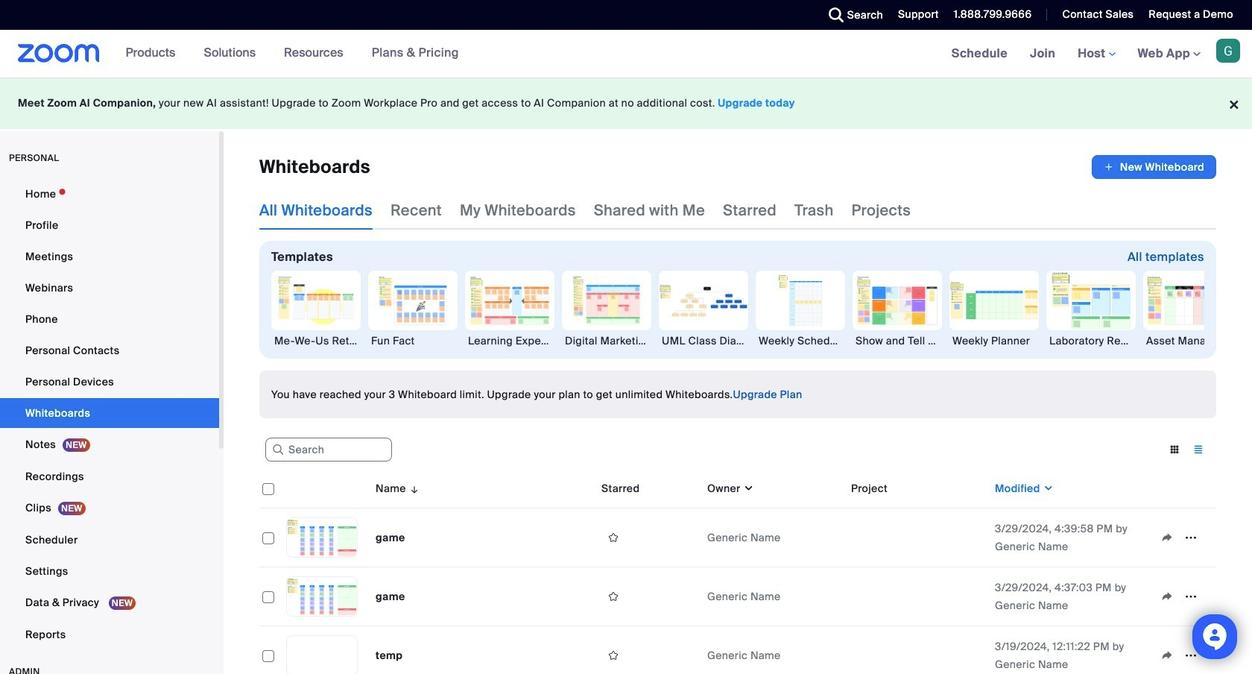 Task type: describe. For each thing, give the bounding box(es) containing it.
cell for click to star the whiteboard game image in the bottom of the page's share icon
[[846, 509, 990, 567]]

uml class diagram element
[[659, 333, 749, 348]]

game element for thumbnail of game related to click to star the whiteboard game image in the bottom of the page
[[376, 531, 405, 544]]

zoom logo image
[[18, 44, 100, 63]]

Search text field
[[265, 438, 392, 462]]

click to star the whiteboard game image
[[602, 531, 626, 544]]

product information navigation
[[115, 30, 470, 78]]

weekly planner element
[[950, 333, 1040, 348]]

cell for share image
[[846, 567, 990, 626]]

click to star the whiteboard game image
[[602, 590, 626, 603]]

weekly schedule element
[[756, 333, 846, 348]]

learning experience canvas element
[[465, 333, 555, 348]]

laboratory report element
[[1047, 333, 1136, 348]]

fun fact element
[[368, 333, 458, 348]]

application for click to star the whiteboard game icon
[[1156, 585, 1211, 608]]

show and tell with a twist element
[[853, 333, 943, 348]]

more options for game image for share image
[[1180, 590, 1204, 603]]

list mode, selected image
[[1187, 443, 1211, 456]]

digital marketing canvas element
[[562, 333, 652, 348]]

personal menu menu
[[0, 179, 219, 651]]

grid mode, not selected image
[[1163, 443, 1187, 456]]

me-we-us retrospective element
[[271, 333, 361, 348]]

arrow down image
[[406, 479, 420, 497]]

more options for game image for click to star the whiteboard game image in the bottom of the page's share icon
[[1180, 531, 1204, 544]]



Task type: locate. For each thing, give the bounding box(es) containing it.
2 more options for game image from the top
[[1180, 590, 1204, 603]]

more options for temp image
[[1180, 649, 1204, 662]]

tabs of all whiteboard page tab list
[[260, 191, 911, 230]]

profile picture image
[[1217, 39, 1241, 63]]

game element for thumbnail of game for click to star the whiteboard game icon
[[376, 590, 405, 603]]

temp element
[[376, 649, 403, 662]]

cell for click to star the whiteboard temp icon's share icon
[[846, 626, 990, 674]]

more options for game image up more options for temp image
[[1180, 590, 1204, 603]]

thumbnail of game image
[[287, 518, 357, 557], [287, 577, 357, 616]]

share image down share image
[[1156, 649, 1180, 662]]

1 vertical spatial thumbnail of game image
[[287, 577, 357, 616]]

1 cell from the top
[[846, 509, 990, 567]]

application for click to star the whiteboard game image in the bottom of the page
[[1156, 526, 1211, 549]]

thumbnail of game image for click to star the whiteboard game icon
[[287, 577, 357, 616]]

footer
[[0, 78, 1253, 129]]

0 vertical spatial game element
[[376, 531, 405, 544]]

2 thumbnail of game image from the top
[[287, 577, 357, 616]]

1 thumbnail of game image from the top
[[287, 518, 357, 557]]

2 game element from the top
[[376, 590, 405, 603]]

1 vertical spatial game element
[[376, 590, 405, 603]]

3 cell from the top
[[846, 626, 990, 674]]

application
[[1092, 155, 1217, 179], [260, 469, 1217, 674], [1156, 526, 1211, 549], [1156, 585, 1211, 608], [1156, 644, 1211, 667]]

share image up share image
[[1156, 531, 1180, 544]]

share image
[[1156, 531, 1180, 544], [1156, 649, 1180, 662]]

meetings navigation
[[941, 30, 1253, 78]]

1 more options for game image from the top
[[1180, 531, 1204, 544]]

0 vertical spatial share image
[[1156, 531, 1180, 544]]

cell
[[846, 509, 990, 567], [846, 567, 990, 626], [846, 626, 990, 674]]

add image
[[1104, 160, 1115, 174]]

1 share image from the top
[[1156, 531, 1180, 544]]

down image
[[741, 481, 755, 496]]

0 vertical spatial thumbnail of game image
[[287, 518, 357, 557]]

banner
[[0, 30, 1253, 78]]

1 vertical spatial more options for game image
[[1180, 590, 1204, 603]]

1 game element from the top
[[376, 531, 405, 544]]

2 cell from the top
[[846, 567, 990, 626]]

thumbnail of temp image
[[287, 636, 357, 674]]

click to star the whiteboard temp image
[[602, 649, 626, 662]]

more options for game image
[[1180, 531, 1204, 544], [1180, 590, 1204, 603]]

2 share image from the top
[[1156, 649, 1180, 662]]

game element
[[376, 531, 405, 544], [376, 590, 405, 603]]

0 vertical spatial more options for game image
[[1180, 531, 1204, 544]]

asset management element
[[1144, 333, 1233, 348]]

share image
[[1156, 590, 1180, 603]]

1 vertical spatial share image
[[1156, 649, 1180, 662]]

share image for click to star the whiteboard temp icon
[[1156, 649, 1180, 662]]

more options for game image up share image
[[1180, 531, 1204, 544]]

share image for click to star the whiteboard game image in the bottom of the page
[[1156, 531, 1180, 544]]

application for click to star the whiteboard temp icon
[[1156, 644, 1211, 667]]

thumbnail of game image for click to star the whiteboard game image in the bottom of the page
[[287, 518, 357, 557]]



Task type: vqa. For each thing, say whether or not it's contained in the screenshot.
weekly planner element
yes



